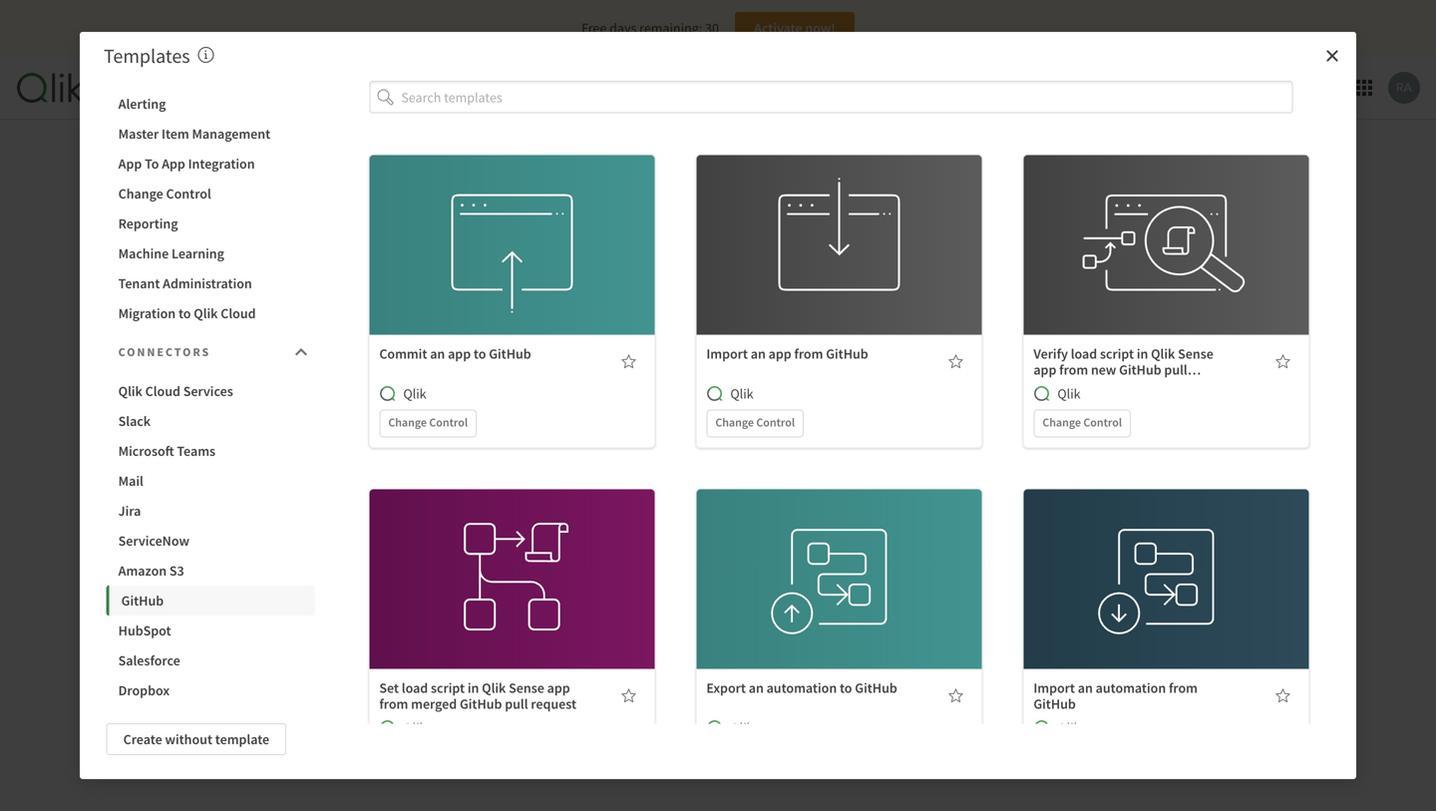 Task type: vqa. For each thing, say whether or not it's contained in the screenshot.
Sample data app element
no



Task type: locate. For each thing, give the bounding box(es) containing it.
details button for verify load script in qlik sense app from new github pull request
[[1105, 251, 1229, 283]]

use template button for set load script in qlik sense app from merged github pull request
[[450, 541, 575, 573]]

change control for commit an app to github
[[389, 415, 468, 430]]

an
[[430, 345, 445, 363], [751, 345, 766, 363], [749, 679, 764, 697], [1078, 679, 1094, 697]]

qlik image
[[707, 386, 723, 402], [1034, 386, 1050, 402], [380, 720, 396, 736], [707, 720, 723, 736]]

cloud
[[221, 304, 256, 322], [145, 382, 181, 400]]

to
[[179, 304, 191, 322], [474, 345, 486, 363], [840, 679, 853, 697]]

import
[[707, 345, 748, 363], [1034, 679, 1076, 697]]

0 horizontal spatial in
[[468, 679, 479, 697]]

create down have
[[672, 532, 711, 550]]

change for verify load script in qlik sense app from new github pull request
[[1043, 415, 1082, 430]]

teams
[[177, 442, 216, 460]]

qlik image down export
[[707, 720, 723, 736]]

request
[[1034, 377, 1080, 395], [531, 695, 577, 713]]

app inside set load script in qlik sense app from merged github pull request
[[548, 679, 570, 697]]

tenant
[[118, 274, 160, 292]]

1 horizontal spatial create
[[672, 532, 711, 550]]

integration
[[188, 155, 255, 173]]

use template button for export an automation to github
[[777, 541, 902, 573]]

1 vertical spatial pull
[[505, 695, 528, 713]]

qlik down merged
[[403, 719, 427, 737]]

script
[[1101, 345, 1135, 363], [431, 679, 465, 697]]

an inside import an automation from github
[[1078, 679, 1094, 697]]

change control button
[[106, 179, 315, 209]]

0 vertical spatial to
[[179, 304, 191, 322]]

do
[[621, 489, 638, 509]]

use for import an app from github
[[800, 214, 822, 232]]

details for export an automation to github
[[819, 592, 860, 610]]

0 vertical spatial request
[[1034, 377, 1080, 395]]

import for import an automation from github
[[1034, 679, 1076, 697]]

cloud down "tenant administration" button
[[221, 304, 256, 322]]

reporting
[[118, 215, 178, 233]]

change down commit
[[389, 415, 427, 430]]

servicenow
[[118, 532, 190, 550]]

in inside set load script in qlik sense app from merged github pull request
[[468, 679, 479, 697]]

create automation button
[[636, 525, 801, 557]]

new
[[1092, 361, 1117, 379]]

details button for export an automation to github
[[777, 585, 902, 617]]

1 vertical spatial import
[[1034, 679, 1076, 697]]

qlik right the new
[[1152, 345, 1176, 363]]

0 horizontal spatial script
[[431, 679, 465, 697]]

change control down the new
[[1043, 415, 1123, 430]]

template for set load script in qlik sense app from merged github pull request
[[498, 548, 552, 566]]

0 vertical spatial in
[[1137, 345, 1149, 363]]

automation inside button
[[714, 532, 785, 550]]

app inside verify load script in qlik sense app from new github pull request
[[1034, 361, 1057, 379]]

1 horizontal spatial import
[[1034, 679, 1076, 697]]

use template button for import an automation from github
[[1105, 541, 1229, 573]]

automation inside import an automation from github
[[1096, 679, 1167, 697]]

change control inside button
[[118, 185, 211, 203]]

import for import an app from github
[[707, 345, 748, 363]]

cloud down connectors
[[145, 382, 181, 400]]

0 vertical spatial load
[[1072, 345, 1098, 363]]

control inside button
[[166, 185, 211, 203]]

template for import an automation from github
[[1152, 548, 1206, 566]]

0 horizontal spatial app
[[118, 155, 142, 173]]

0 vertical spatial add to favorites image
[[621, 354, 637, 370]]

activate now! link
[[735, 12, 855, 44]]

github inside verify load script in qlik sense app from new github pull request
[[1120, 361, 1162, 379]]

migration to qlik cloud button
[[106, 298, 315, 328]]

qlik image for commit an app to github
[[380, 386, 396, 402]]

script inside set load script in qlik sense app from merged github pull request
[[431, 679, 465, 697]]

1 vertical spatial script
[[431, 679, 465, 697]]

script right set
[[431, 679, 465, 697]]

control
[[166, 185, 211, 203], [429, 415, 468, 430], [757, 415, 795, 430], [1084, 415, 1123, 430]]

without
[[165, 730, 213, 748]]

use template for verify load script in qlik sense app from new github pull request
[[1127, 214, 1206, 232]]

pull inside set load script in qlik sense app from merged github pull request
[[505, 695, 528, 713]]

1 horizontal spatial qlik image
[[1034, 720, 1050, 736]]

pull right the new
[[1165, 361, 1188, 379]]

microsoft teams button
[[106, 436, 315, 466]]

use template button for verify load script in qlik sense app from new github pull request
[[1105, 207, 1229, 239]]

pull inside verify load script in qlik sense app from new github pull request
[[1165, 361, 1188, 379]]

control down import an app from github
[[757, 415, 795, 430]]

qlik cloud services button
[[106, 376, 315, 406]]

0 horizontal spatial to
[[179, 304, 191, 322]]

automations button
[[99, 56, 208, 120]]

1 horizontal spatial request
[[1034, 377, 1080, 395]]

template inside button
[[215, 730, 270, 748]]

load
[[1072, 345, 1098, 363], [402, 679, 428, 697]]

0 vertical spatial create
[[672, 532, 711, 550]]

0 horizontal spatial sense
[[509, 679, 545, 697]]

create without template button
[[106, 723, 287, 755]]

change control for verify load script in qlik sense app from new github pull request
[[1043, 415, 1123, 430]]

script for new
[[1101, 345, 1135, 363]]

qlik right merged
[[482, 679, 506, 697]]

sense inside set load script in qlik sense app from merged github pull request
[[509, 679, 545, 697]]

migration to qlik cloud
[[118, 304, 256, 322]]

connections button
[[345, 56, 452, 120]]

1 add to favorites image from the top
[[621, 354, 637, 370]]

mail button
[[106, 466, 315, 496]]

load for merged
[[402, 679, 428, 697]]

1 horizontal spatial to
[[474, 345, 486, 363]]

1 horizontal spatial pull
[[1165, 361, 1188, 379]]

learning
[[172, 244, 224, 262]]

qlik down administration
[[194, 304, 218, 322]]

change up 'reporting'
[[118, 185, 163, 203]]

sense for verify load script in qlik sense app from new github pull request
[[1179, 345, 1214, 363]]

1 horizontal spatial cloud
[[221, 304, 256, 322]]

you
[[593, 489, 617, 509]]

use for import an automation from github
[[1127, 548, 1149, 566]]

sense right the new
[[1179, 345, 1214, 363]]

0 horizontal spatial create
[[123, 730, 162, 748]]

in right merged
[[468, 679, 479, 697]]

1 vertical spatial to
[[474, 345, 486, 363]]

add to favorites image
[[621, 354, 637, 370], [621, 688, 637, 704]]

control down app to app integration
[[166, 185, 211, 203]]

from inside import an automation from github
[[1170, 679, 1198, 697]]

master item management button
[[106, 119, 315, 149]]

details for commit an app to github
[[492, 258, 533, 276]]

details button for import an automation from github
[[1105, 585, 1229, 617]]

use for export an automation to github
[[800, 548, 822, 566]]

change up you do not have any automations yet
[[716, 415, 754, 430]]

qlik image down verify
[[1034, 386, 1050, 402]]

to for commit an app to github
[[474, 345, 486, 363]]

free
[[582, 19, 607, 37]]

automation
[[714, 532, 785, 550], [767, 679, 837, 697], [1096, 679, 1167, 697]]

an for export an automation to github
[[749, 679, 764, 697]]

automation for export
[[767, 679, 837, 697]]

import an app from github
[[707, 345, 869, 363]]

0 vertical spatial qlik image
[[380, 386, 396, 402]]

1 vertical spatial sense
[[509, 679, 545, 697]]

change control down import an app from github
[[716, 415, 795, 430]]

microsoft teams
[[118, 442, 216, 460]]

pull for set load script in qlik sense app from merged github pull request
[[505, 695, 528, 713]]

load inside verify load script in qlik sense app from new github pull request
[[1072, 345, 1098, 363]]

commit an app to github
[[380, 345, 532, 363]]

1 horizontal spatial load
[[1072, 345, 1098, 363]]

0 horizontal spatial request
[[531, 695, 577, 713]]

0 horizontal spatial load
[[402, 679, 428, 697]]

in right the new
[[1137, 345, 1149, 363]]

0 vertical spatial sense
[[1179, 345, 1214, 363]]

alerting button
[[106, 89, 315, 119]]

add to favorites image
[[948, 354, 964, 370], [1276, 354, 1292, 370], [948, 688, 964, 704], [1276, 688, 1292, 704]]

control down the new
[[1084, 415, 1123, 430]]

1 vertical spatial cloud
[[145, 382, 181, 400]]

control down commit an app to github
[[429, 415, 468, 430]]

app
[[118, 155, 142, 173], [162, 155, 185, 173]]

change down verify
[[1043, 415, 1082, 430]]

use template for import an automation from github
[[1127, 548, 1206, 566]]

set load script in qlik sense app from merged github pull request
[[380, 679, 577, 713]]

qlik down import an automation from github
[[1058, 719, 1081, 737]]

1 vertical spatial qlik image
[[1034, 720, 1050, 736]]

pull right merged
[[505, 695, 528, 713]]

change control down commit
[[389, 415, 468, 430]]

use template button for commit an app to github
[[450, 207, 575, 239]]

use for set load script in qlik sense app from merged github pull request
[[473, 548, 495, 566]]

app left to
[[118, 155, 142, 173]]

1 vertical spatial request
[[531, 695, 577, 713]]

script inside verify load script in qlik sense app from new github pull request
[[1101, 345, 1135, 363]]

0 vertical spatial pull
[[1165, 361, 1188, 379]]

0 horizontal spatial qlik image
[[380, 386, 396, 402]]

app right to
[[162, 155, 185, 173]]

sense right merged
[[509, 679, 545, 697]]

request inside verify load script in qlik sense app from new github pull request
[[1034, 377, 1080, 395]]

qlik image
[[380, 386, 396, 402], [1034, 720, 1050, 736]]

app
[[448, 345, 471, 363], [769, 345, 792, 363], [1034, 361, 1057, 379], [548, 679, 570, 697]]

Search templates text field
[[401, 81, 1294, 113]]

2 horizontal spatial to
[[840, 679, 853, 697]]

details button for commit an app to github
[[450, 251, 575, 283]]

create left without
[[123, 730, 162, 748]]

qlik image down commit
[[380, 386, 396, 402]]

1 vertical spatial add to favorites image
[[621, 688, 637, 704]]

2 add to favorites image from the top
[[621, 688, 637, 704]]

2 vertical spatial to
[[840, 679, 853, 697]]

free days remaining: 30
[[582, 19, 719, 37]]

qlik image down set
[[380, 720, 396, 736]]

import inside import an automation from github
[[1034, 679, 1076, 697]]

request for set load script in qlik sense app from merged github pull request
[[531, 695, 577, 713]]

template
[[498, 214, 552, 232], [825, 214, 879, 232], [1152, 214, 1206, 232], [498, 548, 552, 566], [825, 548, 879, 566], [1152, 548, 1206, 566], [215, 730, 270, 748]]

github
[[489, 345, 532, 363], [826, 345, 869, 363], [1120, 361, 1162, 379], [121, 592, 164, 610], [855, 679, 898, 697], [460, 695, 502, 713], [1034, 695, 1077, 713]]

activate
[[755, 19, 803, 37]]

1 vertical spatial create
[[123, 730, 162, 748]]

details button for import an app from github
[[777, 251, 902, 283]]

change control
[[118, 185, 211, 203], [389, 415, 468, 430], [716, 415, 795, 430], [1043, 415, 1123, 430]]

sense
[[1179, 345, 1214, 363], [509, 679, 545, 697]]

template for import an app from github
[[825, 214, 879, 232]]

load inside set load script in qlik sense app from merged github pull request
[[402, 679, 428, 697]]

1 horizontal spatial app
[[162, 155, 185, 173]]

qlik image down import an app from github
[[707, 386, 723, 402]]

use
[[473, 214, 495, 232], [800, 214, 822, 232], [1127, 214, 1149, 232], [473, 548, 495, 566], [800, 548, 822, 566], [1127, 548, 1149, 566]]

1 vertical spatial in
[[468, 679, 479, 697]]

qlik
[[194, 304, 218, 322], [1152, 345, 1176, 363], [118, 382, 143, 400], [403, 385, 427, 403], [731, 385, 754, 403], [1058, 385, 1081, 403], [482, 679, 506, 697], [403, 719, 427, 737], [731, 719, 754, 737], [1058, 719, 1081, 737]]

create
[[672, 532, 711, 550], [123, 730, 162, 748]]

qlik up slack
[[118, 382, 143, 400]]

change
[[118, 185, 163, 203], [389, 415, 427, 430], [716, 415, 754, 430], [1043, 415, 1082, 430]]

1 horizontal spatial in
[[1137, 345, 1149, 363]]

use template
[[473, 214, 552, 232], [800, 214, 879, 232], [1127, 214, 1206, 232], [473, 548, 552, 566], [800, 548, 879, 566], [1127, 548, 1206, 566]]

sense inside verify load script in qlik sense app from new github pull request
[[1179, 345, 1214, 363]]

qlik inside verify load script in qlik sense app from new github pull request
[[1152, 345, 1176, 363]]

in
[[1137, 345, 1149, 363], [468, 679, 479, 697]]

1 vertical spatial load
[[402, 679, 428, 697]]

load right set
[[402, 679, 428, 697]]

qlik inside set load script in qlik sense app from merged github pull request
[[482, 679, 506, 697]]

github button
[[106, 586, 315, 616]]

use template for commit an app to github
[[473, 214, 552, 232]]

amazon s3 button
[[106, 556, 315, 586]]

change control down to
[[118, 185, 211, 203]]

qlik inside the 'migration to qlik cloud' button
[[194, 304, 218, 322]]

0 vertical spatial script
[[1101, 345, 1135, 363]]

1 horizontal spatial script
[[1101, 345, 1135, 363]]

control for import an app from github
[[757, 415, 795, 430]]

details for verify load script in qlik sense app from new github pull request
[[1146, 258, 1187, 276]]

app to app integration
[[118, 155, 255, 173]]

request inside set load script in qlik sense app from merged github pull request
[[531, 695, 577, 713]]

github inside button
[[121, 592, 164, 610]]

tab list
[[99, 56, 452, 120]]

qlik image down import an automation from github
[[1034, 720, 1050, 736]]

details for import an automation from github
[[1146, 592, 1187, 610]]

script right verify
[[1101, 345, 1135, 363]]

activate now!
[[755, 19, 836, 37]]

0 horizontal spatial import
[[707, 345, 748, 363]]

1 horizontal spatial sense
[[1179, 345, 1214, 363]]

use template button
[[450, 207, 575, 239], [777, 207, 902, 239], [1105, 207, 1229, 239], [450, 541, 575, 573], [777, 541, 902, 573], [1105, 541, 1229, 573]]

0 vertical spatial import
[[707, 345, 748, 363]]

30
[[706, 19, 719, 37]]

load right verify
[[1072, 345, 1098, 363]]

0 horizontal spatial pull
[[505, 695, 528, 713]]

in inside verify load script in qlik sense app from new github pull request
[[1137, 345, 1149, 363]]

details
[[492, 258, 533, 276], [819, 258, 860, 276], [1146, 258, 1187, 276], [492, 592, 533, 610], [819, 592, 860, 610], [1146, 592, 1187, 610]]



Task type: describe. For each thing, give the bounding box(es) containing it.
verify load script in qlik sense app from new github pull request
[[1034, 345, 1214, 395]]

set
[[380, 679, 399, 697]]

an for import an automation from github
[[1078, 679, 1094, 697]]

yet
[[823, 489, 844, 509]]

in for merged
[[468, 679, 479, 697]]

use template for export an automation to github
[[800, 548, 879, 566]]

qlik image for import an automation from github
[[1034, 720, 1050, 736]]

template for commit an app to github
[[498, 214, 552, 232]]

qlik down commit
[[403, 385, 427, 403]]

qlik image for set load script in qlik sense app from merged github pull request
[[380, 720, 396, 736]]

connections
[[361, 79, 436, 97]]

from inside verify load script in qlik sense app from new github pull request
[[1060, 361, 1089, 379]]

mail
[[118, 472, 143, 490]]

templates
[[104, 43, 190, 68]]

add to favorites image for verify load script in qlik sense app from new github pull request
[[1276, 354, 1292, 370]]

salesforce button
[[106, 646, 315, 676]]

qlik cloud services
[[118, 382, 233, 400]]

amazon
[[118, 562, 167, 580]]

use for verify load script in qlik sense app from new github pull request
[[1127, 214, 1149, 232]]

amazon s3
[[118, 562, 184, 580]]

any
[[704, 489, 729, 509]]

hubspot button
[[106, 616, 315, 646]]

remaining:
[[640, 19, 703, 37]]

export an automation to github
[[707, 679, 898, 697]]

load for new
[[1072, 345, 1098, 363]]

you do not have any automations yet
[[593, 489, 844, 509]]

sense for set load script in qlik sense app from merged github pull request
[[509, 679, 545, 697]]

use for commit an app to github
[[473, 214, 495, 232]]

administration
[[163, 274, 252, 292]]

microsoft
[[118, 442, 174, 460]]

use template button for import an app from github
[[777, 207, 902, 239]]

add to favorites image for import an automation from github
[[1276, 688, 1292, 704]]

have
[[668, 489, 701, 509]]

change inside "change control" button
[[118, 185, 163, 203]]

verify
[[1034, 345, 1069, 363]]

jira
[[118, 502, 141, 520]]

item
[[162, 125, 189, 143]]

connectors
[[118, 344, 211, 360]]

services
[[183, 382, 233, 400]]

commit
[[380, 345, 428, 363]]

machine learning
[[118, 244, 224, 262]]

qlik image for import an app from github
[[707, 386, 723, 402]]

tab list containing automations
[[99, 56, 452, 120]]

dropbox button
[[106, 676, 315, 706]]

template for verify load script in qlik sense app from new github pull request
[[1152, 214, 1206, 232]]

control for verify load script in qlik sense app from new github pull request
[[1084, 415, 1123, 430]]

jira button
[[106, 496, 315, 526]]

an for commit an app to github
[[430, 345, 445, 363]]

app to app integration button
[[106, 149, 315, 179]]

now!
[[806, 19, 836, 37]]

machine learning button
[[106, 239, 315, 268]]

slack button
[[106, 406, 315, 436]]

add to favorites image for set load script in qlik sense app from merged github pull request
[[621, 688, 637, 704]]

script for merged
[[431, 679, 465, 697]]

slack
[[118, 412, 151, 430]]

0 vertical spatial cloud
[[221, 304, 256, 322]]

templates are pre-built automations that help you automate common business workflows. get started by selecting one of the pre-built templates or choose the blank canvas to build an automation from scratch. tooltip
[[198, 43, 214, 68]]

add to favorites image for import an app from github
[[948, 354, 964, 370]]

to for export an automation to github
[[840, 679, 853, 697]]

merged
[[411, 695, 457, 713]]

close image
[[1325, 48, 1341, 64]]

change for import an app from github
[[716, 415, 754, 430]]

not
[[642, 489, 665, 509]]

to inside button
[[179, 304, 191, 322]]

tenant administration button
[[106, 268, 315, 298]]

from inside set load script in qlik sense app from merged github pull request
[[380, 695, 408, 713]]

templates are pre-built automations that help you automate common business workflows. get started by selecting one of the pre-built templates or choose the blank canvas to build an automation from scratch. image
[[198, 47, 214, 63]]

details for set load script in qlik sense app from merged github pull request
[[492, 592, 533, 610]]

hubspot
[[118, 622, 171, 640]]

an for import an app from github
[[751, 345, 766, 363]]

qlik image for export an automation to github
[[707, 720, 723, 736]]

automations
[[732, 489, 820, 509]]

machine
[[118, 244, 169, 262]]

import an automation from github
[[1034, 679, 1198, 713]]

create for create automation
[[672, 532, 711, 550]]

create automation
[[672, 532, 785, 550]]

control for commit an app to github
[[429, 415, 468, 430]]

1 app from the left
[[118, 155, 142, 173]]

migration
[[118, 304, 176, 322]]

management
[[192, 125, 271, 143]]

pull for verify load script in qlik sense app from new github pull request
[[1165, 361, 1188, 379]]

master item management
[[118, 125, 271, 143]]

details button for set load script in qlik sense app from merged github pull request
[[450, 585, 575, 617]]

qlik down verify
[[1058, 385, 1081, 403]]

tenant administration
[[118, 274, 252, 292]]

alerting
[[118, 95, 166, 113]]

qlik down export
[[731, 719, 754, 737]]

create for create without template
[[123, 730, 162, 748]]

2 app from the left
[[162, 155, 185, 173]]

to
[[145, 155, 159, 173]]

request for verify load script in qlik sense app from new github pull request
[[1034, 377, 1080, 395]]

qlik down import an app from github
[[731, 385, 754, 403]]

add to favorites image for export an automation to github
[[948, 688, 964, 704]]

qlik inside qlik cloud services button
[[118, 382, 143, 400]]

github inside import an automation from github
[[1034, 695, 1077, 713]]

servicenow button
[[106, 526, 315, 556]]

reporting button
[[106, 209, 315, 239]]

s3
[[170, 562, 184, 580]]

automations
[[115, 79, 192, 97]]

dropbox
[[118, 682, 170, 700]]

in for new
[[1137, 345, 1149, 363]]

add to favorites image for commit an app to github
[[621, 354, 637, 370]]

export
[[707, 679, 746, 697]]

automation for import
[[1096, 679, 1167, 697]]

master
[[118, 125, 159, 143]]

0 horizontal spatial cloud
[[145, 382, 181, 400]]

qlik image for verify load script in qlik sense app from new github pull request
[[1034, 386, 1050, 402]]

change for commit an app to github
[[389, 415, 427, 430]]

details for import an app from github
[[819, 258, 860, 276]]

use template for set load script in qlik sense app from merged github pull request
[[473, 548, 552, 566]]

use template for import an app from github
[[800, 214, 879, 232]]

days
[[610, 19, 637, 37]]

salesforce
[[118, 652, 180, 670]]

create without template
[[123, 730, 270, 748]]

connectors button
[[106, 332, 315, 372]]

github inside set load script in qlik sense app from merged github pull request
[[460, 695, 502, 713]]

change control for import an app from github
[[716, 415, 795, 430]]

template for export an automation to github
[[825, 548, 879, 566]]



